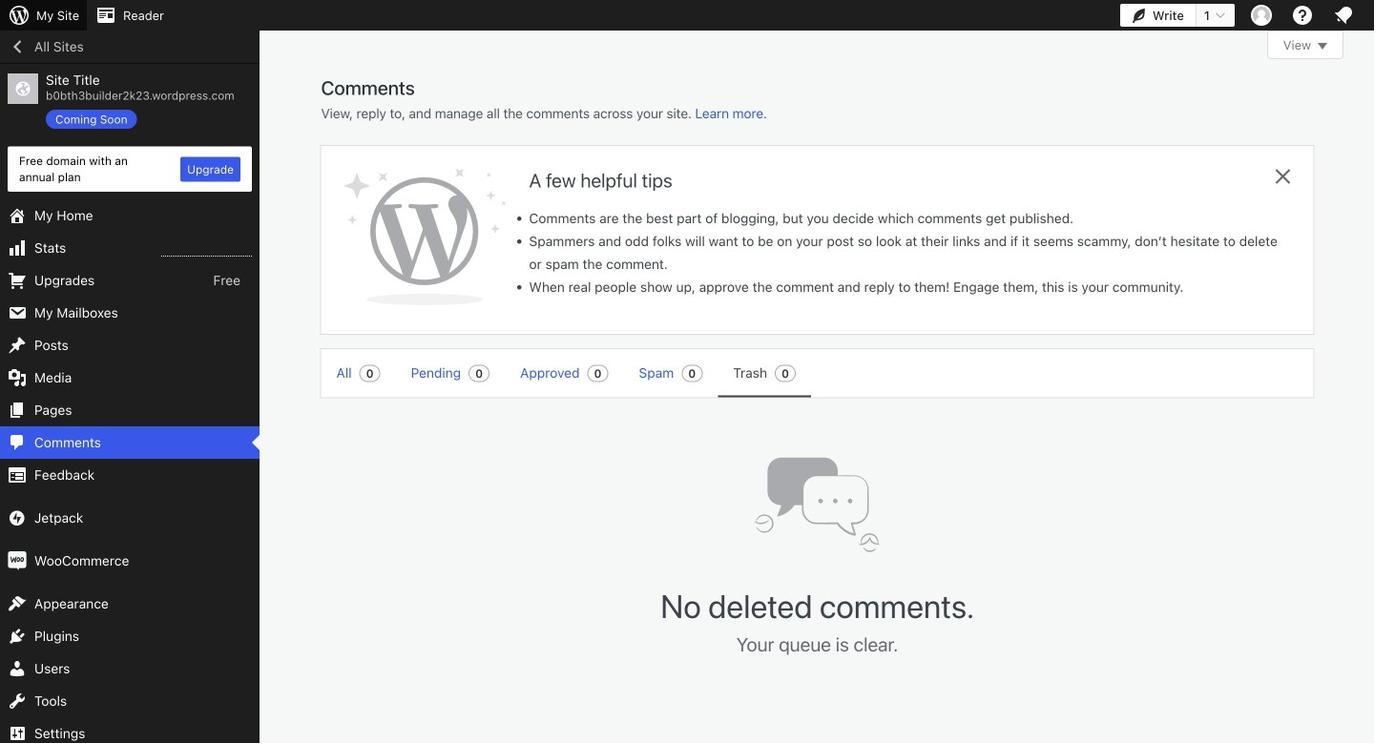 Task type: locate. For each thing, give the bounding box(es) containing it.
help image
[[1291, 4, 1314, 27]]

1 img image from the top
[[8, 509, 27, 528]]

main content
[[321, 31, 1344, 697]]

img image
[[8, 509, 27, 528], [8, 552, 27, 571]]

1 vertical spatial img image
[[8, 552, 27, 571]]

menu
[[321, 349, 1283, 397]]

0 vertical spatial img image
[[8, 509, 27, 528]]



Task type: vqa. For each thing, say whether or not it's contained in the screenshot.
Menu
yes



Task type: describe. For each thing, give the bounding box(es) containing it.
highest hourly views 0 image
[[161, 244, 252, 257]]

wordpress logo image
[[344, 169, 506, 305]]

2 img image from the top
[[8, 552, 27, 571]]

my profile image
[[1251, 5, 1272, 26]]

manage your notifications image
[[1332, 4, 1355, 27]]

dismiss tips image
[[1272, 165, 1294, 188]]

closed image
[[1318, 43, 1327, 50]]



